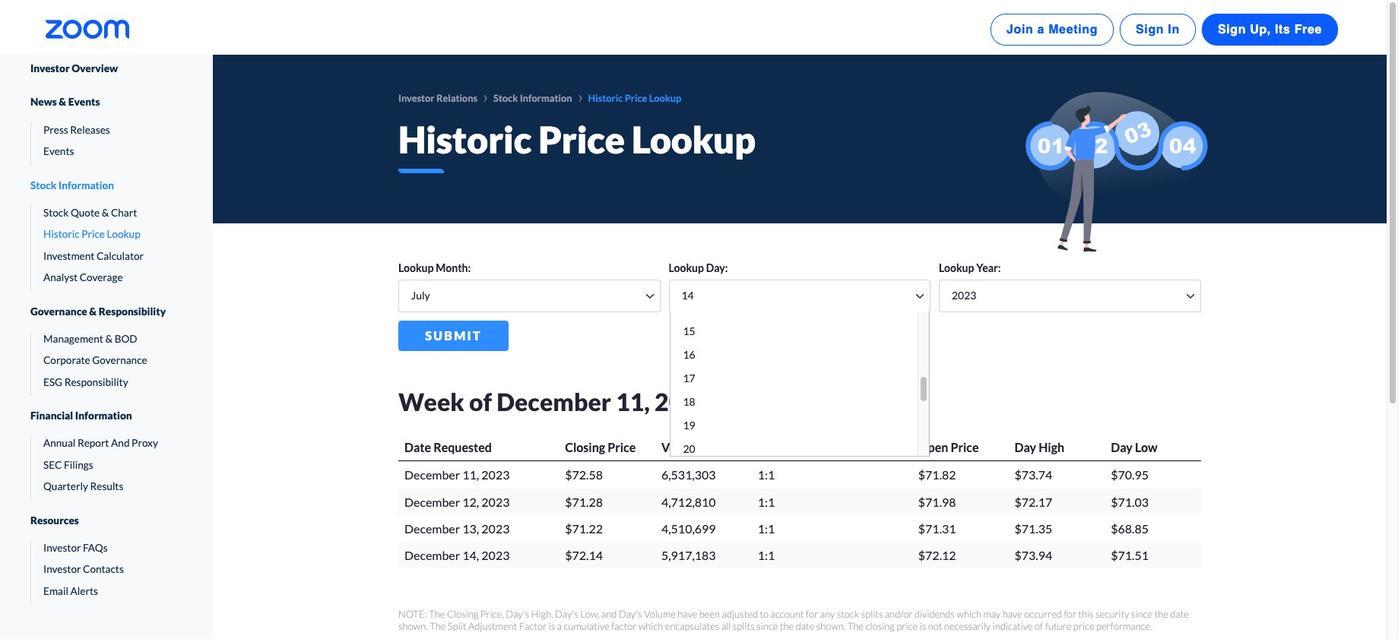 Task type: describe. For each thing, give the bounding box(es) containing it.
email
[[43, 585, 68, 597]]

1 horizontal spatial date
[[1170, 608, 1189, 620]]

esg responsibility link
[[31, 375, 182, 390]]

july
[[411, 289, 430, 302]]

investor relations
[[398, 92, 477, 104]]

factor
[[519, 620, 547, 632]]

investment calculator link
[[31, 248, 182, 264]]

results
[[90, 481, 123, 493]]

sec filings
[[43, 459, 93, 471]]

in
[[1168, 23, 1180, 36]]

a inside join a meeting link
[[1037, 23, 1045, 36]]

price,
[[480, 608, 504, 620]]

news & events
[[30, 96, 100, 108]]

sign up, its free
[[1218, 23, 1322, 36]]

lookup day
[[669, 262, 725, 275]]

zoom video communications, inc. logo image
[[46, 20, 129, 39]]

0 horizontal spatial governance
[[30, 305, 87, 317]]

1 horizontal spatial stock information link
[[493, 92, 572, 104]]

filings
[[64, 459, 93, 471]]

email alerts link
[[31, 584, 182, 599]]

$68.85
[[1111, 521, 1149, 536]]

join
[[1007, 23, 1034, 36]]

calculator
[[97, 250, 144, 262]]

a inside note: the closing price, day's high, day's low, and day's volume have been     adjusted to account for any stock splits and/or dividends which may have     occurred for this security since the date shown. the split adjustment factor is a     cumulative factor which encapsulates all splits since the date shown.     the closing price is not necessarily indicative of future price     performance.
[[557, 620, 562, 632]]

1 horizontal spatial which
[[957, 608, 981, 620]]

$72.12
[[918, 548, 956, 563]]

and inside note: the closing price, day's high, day's low, and day's volume have been     adjusted to account for any stock splits and/or dividends which may have     occurred for this security since the date shown. the split adjustment factor is a     cumulative factor which encapsulates all splits since the date shown.     the closing price is not necessarily indicative of future price     performance.
[[601, 608, 617, 620]]

resources link
[[30, 501, 182, 541]]

december 14, 2023
[[404, 548, 510, 563]]

2023 for 6,531,303
[[481, 468, 510, 482]]

and/or
[[885, 608, 913, 620]]

email alerts
[[43, 585, 98, 597]]

19
[[683, 419, 695, 432]]

0 vertical spatial closing
[[565, 440, 605, 455]]

0 horizontal spatial and
[[111, 438, 130, 450]]

sign in link
[[1120, 14, 1196, 46]]

december up closing price
[[497, 387, 611, 417]]

annual report and proxy
[[43, 438, 158, 450]]

0 horizontal spatial which
[[638, 620, 663, 632]]

2 day's from the left
[[555, 608, 578, 620]]

analyst
[[43, 272, 78, 284]]

quarterly results
[[43, 481, 123, 493]]

press releases link
[[31, 122, 182, 138]]

investor contacts link
[[31, 562, 182, 578]]

1 is from the left
[[549, 620, 555, 632]]

sign for sign up, its free
[[1218, 23, 1246, 36]]

day low
[[1111, 440, 1158, 455]]

2023 up 19
[[655, 387, 711, 417]]

$71.31
[[918, 521, 956, 536]]

report
[[77, 438, 109, 450]]

$71.22
[[565, 521, 603, 536]]

to
[[760, 608, 769, 620]]

sign in
[[1136, 23, 1180, 36]]

month
[[436, 262, 468, 275]]

$72.58
[[565, 468, 603, 482]]

alerts
[[70, 585, 98, 597]]

0 horizontal spatial day
[[706, 262, 725, 275]]

closing price
[[565, 440, 636, 455]]

december for december 12, 2023
[[404, 495, 460, 509]]

chart
[[111, 207, 137, 219]]

low
[[1135, 440, 1158, 455]]

press
[[43, 124, 68, 136]]

financial information
[[30, 410, 132, 422]]

0 vertical spatial stock
[[493, 92, 518, 104]]

high,
[[531, 608, 553, 620]]

press releases
[[43, 124, 110, 136]]

$70.95
[[1111, 468, 1149, 482]]

$71.51
[[1111, 548, 1149, 563]]

meeting
[[1049, 23, 1098, 36]]

relations
[[436, 92, 477, 104]]

join a meeting link
[[991, 14, 1114, 46]]

1 have from the left
[[678, 608, 697, 620]]

financial information link
[[30, 396, 182, 436]]

investor faqs link
[[31, 541, 182, 556]]

2 shown. from the left
[[816, 620, 846, 632]]

1:1 for 4,510,699
[[758, 521, 775, 536]]

& for news
[[59, 96, 66, 108]]

sign up, its free link
[[1202, 14, 1338, 46]]

lookup month
[[398, 262, 468, 275]]

its
[[1275, 23, 1291, 36]]

december for december 14, 2023
[[404, 548, 460, 563]]

& inside "link"
[[102, 207, 109, 219]]

december for december 11, 2023
[[404, 468, 460, 482]]

0 horizontal spatial of
[[469, 387, 492, 417]]

stock
[[837, 608, 859, 620]]

all
[[721, 620, 731, 632]]

quote
[[71, 207, 100, 219]]

contacts
[[83, 564, 124, 576]]

sec filings link
[[31, 458, 182, 473]]

2023 for 5,917,183
[[481, 548, 510, 563]]

closing
[[866, 620, 895, 632]]

december for december 13, 2023
[[404, 521, 460, 536]]

investor overview link
[[30, 55, 182, 82]]

1:1 for 5,917,183
[[758, 548, 775, 563]]

week of december 11, 2023
[[398, 387, 711, 417]]

2 vertical spatial historic price lookup
[[43, 228, 140, 241]]

financial
[[30, 410, 73, 422]]

esg
[[43, 376, 62, 388]]

20
[[683, 443, 695, 456]]

0 vertical spatial events
[[68, 96, 100, 108]]

lookup year
[[939, 262, 998, 275]]

0 vertical spatial historic price lookup
[[588, 92, 681, 104]]

overview
[[72, 62, 118, 75]]

investor for investor contacts
[[43, 564, 81, 576]]

investor contacts
[[43, 564, 124, 576]]

& for governance
[[89, 305, 97, 317]]

1 shown. from the left
[[398, 620, 428, 632]]

factor
[[611, 620, 637, 632]]

corporate governance link
[[31, 353, 182, 368]]

closing inside note: the closing price, day's high, day's low, and day's volume have been     adjusted to account for any stock splits and/or dividends which may have     occurred for this security since the date shown. the split adjustment factor is a     cumulative factor which encapsulates all splits since the date shown.     the closing price is not necessarily indicative of future price     performance.
[[447, 608, 478, 620]]

historic price lookup image
[[1025, 91, 1210, 252]]

18
[[683, 395, 695, 408]]

1 day's from the left
[[506, 608, 529, 620]]

stock inside "link"
[[43, 207, 69, 219]]

governance & responsibility link
[[30, 292, 182, 331]]

1 horizontal spatial historic
[[398, 118, 531, 161]]

annual
[[43, 438, 76, 450]]

note:
[[398, 608, 427, 620]]

quarterly
[[43, 481, 88, 493]]

2023 link
[[946, 287, 1194, 306]]



Task type: vqa. For each thing, say whether or not it's contained in the screenshot.
1st shown. from right
yes



Task type: locate. For each thing, give the bounding box(es) containing it.
0 horizontal spatial historic
[[43, 228, 80, 241]]

the right to
[[780, 620, 794, 632]]

date left any at the bottom right of page
[[796, 620, 814, 632]]

2 vertical spatial information
[[75, 410, 132, 422]]

information
[[520, 92, 572, 104], [58, 179, 114, 191], [75, 410, 132, 422]]

of up requested
[[469, 387, 492, 417]]

since
[[1131, 608, 1153, 620], [757, 620, 778, 632]]

events up releases
[[68, 96, 100, 108]]

investor down resources
[[43, 542, 81, 554]]

$72.14
[[565, 548, 603, 563]]

date
[[404, 440, 431, 455]]

& for management
[[105, 333, 113, 345]]

0 vertical spatial historic
[[588, 92, 623, 104]]

stock information link right relations
[[493, 92, 572, 104]]

1 vertical spatial governance
[[92, 355, 147, 367]]

& left the bod
[[105, 333, 113, 345]]

governance up management
[[30, 305, 87, 317]]

stock information right relations
[[493, 92, 572, 104]]

& up management & bod
[[89, 305, 97, 317]]

3 day's from the left
[[619, 608, 642, 620]]

sign left in
[[1136, 23, 1164, 36]]

historic price lookup link
[[31, 227, 182, 242]]

news
[[30, 96, 57, 108]]

0 vertical spatial responsibility
[[99, 305, 166, 317]]

of left future
[[1035, 620, 1043, 632]]

free
[[1294, 23, 1322, 36]]

volume right factor on the left
[[644, 608, 676, 620]]

day for day high
[[1015, 440, 1036, 455]]

split
[[448, 620, 466, 632]]

1 horizontal spatial closing
[[565, 440, 605, 455]]

responsibility up the bod
[[99, 305, 166, 317]]

occurred
[[1024, 608, 1062, 620]]

0 vertical spatial stock information link
[[493, 92, 572, 104]]

14 link
[[676, 287, 924, 306]]

investor up email
[[43, 564, 81, 576]]

corporate governance
[[43, 355, 147, 367]]

1 1:1 from the top
[[758, 468, 775, 482]]

1 vertical spatial and
[[601, 608, 617, 620]]

11,
[[616, 387, 650, 417], [462, 468, 479, 482]]

annual report and proxy link
[[31, 436, 182, 451]]

1 vertical spatial historic price lookup
[[398, 118, 756, 161]]

1 sign from the left
[[1136, 23, 1164, 36]]

necessarily
[[944, 620, 991, 632]]

1 vertical spatial stock
[[30, 179, 56, 191]]

4 1:1 from the top
[[758, 548, 775, 563]]

a right high,
[[557, 620, 562, 632]]

1 vertical spatial a
[[557, 620, 562, 632]]

0 horizontal spatial a
[[557, 620, 562, 632]]

stock quote & chart
[[43, 207, 137, 219]]

1:1 for 6,531,303
[[758, 468, 775, 482]]

stock up stock quote & chart
[[30, 179, 56, 191]]

$71.98
[[918, 495, 956, 509]]

the
[[1154, 608, 1168, 620], [780, 620, 794, 632]]

14 up the '15' in the left of the page
[[683, 301, 695, 314]]

sign left up,
[[1218, 23, 1246, 36]]

day's left high,
[[506, 608, 529, 620]]

$73.74
[[1015, 468, 1052, 482]]

$71.82
[[918, 468, 956, 482]]

2023 down lookup year
[[952, 289, 977, 302]]

the
[[429, 608, 445, 620], [430, 620, 446, 632], [848, 620, 864, 632]]

4,712,810
[[661, 495, 716, 509]]

2 horizontal spatial day's
[[619, 608, 642, 620]]

0 horizontal spatial closing
[[447, 608, 478, 620]]

0 horizontal spatial for
[[806, 608, 818, 620]]

governance down the bod
[[92, 355, 147, 367]]

shown. left split
[[398, 620, 428, 632]]

the right performance.
[[1154, 608, 1168, 620]]

closing up the $72.58
[[565, 440, 605, 455]]

faqs
[[83, 542, 108, 554]]

stock information link up stock quote & chart
[[30, 165, 182, 205]]

1 horizontal spatial shown.
[[816, 620, 846, 632]]

investor for investor overview
[[30, 62, 70, 75]]

for left this
[[1064, 608, 1076, 620]]

volume inside note: the closing price, day's high, day's low, and day's volume have been     adjusted to account for any stock splits and/or dividends which may have     occurred for this security since the date shown. the split adjustment factor is a     cumulative factor which encapsulates all splits since the date shown.     the closing price is not necessarily indicative of future price     performance.
[[644, 608, 676, 620]]

1 horizontal spatial of
[[1035, 620, 1043, 632]]

0 horizontal spatial price
[[897, 620, 918, 632]]

1 price from the left
[[897, 620, 918, 632]]

investor overview
[[30, 62, 118, 75]]

2 have from the left
[[1003, 608, 1022, 620]]

stock information link
[[493, 92, 572, 104], [30, 165, 182, 205]]

day
[[706, 262, 725, 275], [1015, 440, 1036, 455], [1111, 440, 1133, 455]]

2 1:1 from the top
[[758, 495, 775, 509]]

december down december 11, 2023
[[404, 495, 460, 509]]

price
[[625, 92, 647, 104], [538, 118, 625, 161], [82, 228, 105, 241], [608, 440, 636, 455], [951, 440, 979, 455]]

have
[[678, 608, 697, 620], [1003, 608, 1022, 620]]

1 vertical spatial historic
[[398, 118, 531, 161]]

1 horizontal spatial since
[[1131, 608, 1153, 620]]

day's left the low,
[[555, 608, 578, 620]]

july link
[[405, 287, 654, 306]]

6,531,303
[[661, 468, 716, 482]]

which left may
[[957, 608, 981, 620]]

information for annual report and proxy
[[75, 410, 132, 422]]

0 horizontal spatial sign
[[1136, 23, 1164, 36]]

and left proxy
[[111, 438, 130, 450]]

december 11, 2023
[[404, 468, 510, 482]]

corporate
[[43, 355, 90, 367]]

governance & responsibility
[[30, 305, 166, 317]]

1 horizontal spatial price
[[1073, 620, 1094, 632]]

1 horizontal spatial the
[[1154, 608, 1168, 620]]

splits right all
[[733, 620, 755, 632]]

resources
[[30, 514, 79, 527]]

quarterly results link
[[31, 479, 182, 495]]

None submit
[[398, 321, 509, 352]]

& right news
[[59, 96, 66, 108]]

$72.17
[[1015, 495, 1052, 509]]

closing left price,
[[447, 608, 478, 620]]

adjusted
[[722, 608, 758, 620]]

adjustment
[[468, 620, 517, 632]]

2 sign from the left
[[1218, 23, 1246, 36]]

1 horizontal spatial have
[[1003, 608, 1022, 620]]

1:1 for 4,712,810
[[758, 495, 775, 509]]

0 horizontal spatial 11,
[[462, 468, 479, 482]]

0 horizontal spatial splits
[[733, 620, 755, 632]]

of
[[469, 387, 492, 417], [1035, 620, 1043, 632]]

esg responsibility
[[43, 376, 128, 388]]

1 horizontal spatial splits
[[861, 608, 883, 620]]

1 vertical spatial closing
[[447, 608, 478, 620]]

responsibility inside governance & responsibility link
[[99, 305, 166, 317]]

1 vertical spatial stock information link
[[30, 165, 182, 205]]

stock information up quote
[[30, 179, 114, 191]]

year
[[976, 262, 998, 275]]

may
[[983, 608, 1001, 620]]

0 vertical spatial and
[[111, 438, 130, 450]]

1 for from the left
[[806, 608, 818, 620]]

14 down lookup day
[[682, 289, 694, 302]]

december down date
[[404, 468, 460, 482]]

december down december 12, 2023
[[404, 521, 460, 536]]

0 horizontal spatial is
[[549, 620, 555, 632]]

is left not
[[920, 620, 926, 632]]

date right performance.
[[1170, 608, 1189, 620]]

5,917,183
[[661, 548, 716, 563]]

2023 right 13,
[[481, 521, 510, 536]]

0 vertical spatial governance
[[30, 305, 87, 317]]

note: the closing price, day's high, day's low, and day's volume have been     adjusted to account for any stock splits and/or dividends which may have     occurred for this security since the date shown. the split adjustment factor is a     cumulative factor which encapsulates all splits since the date shown.     the closing price is not necessarily indicative of future price     performance.
[[398, 608, 1189, 632]]

1 vertical spatial responsibility
[[64, 376, 128, 388]]

investor for investor relations
[[398, 92, 435, 104]]

2023 right 12,
[[481, 495, 510, 509]]

volume
[[661, 440, 703, 455], [644, 608, 676, 620]]

2 is from the left
[[920, 620, 926, 632]]

price right future
[[1073, 620, 1094, 632]]

stock left quote
[[43, 207, 69, 219]]

governance
[[30, 305, 87, 317], [92, 355, 147, 367]]

events down press
[[43, 145, 74, 158]]

1 horizontal spatial sign
[[1218, 23, 1246, 36]]

day for day low
[[1111, 440, 1133, 455]]

1 vertical spatial volume
[[644, 608, 676, 620]]

and right the low,
[[601, 608, 617, 620]]

investor inside 'link'
[[43, 564, 81, 576]]

12,
[[462, 495, 479, 509]]

management & bod
[[43, 333, 137, 345]]

2 price from the left
[[1073, 620, 1094, 632]]

low,
[[580, 608, 599, 620]]

0 horizontal spatial date
[[796, 620, 814, 632]]

1 horizontal spatial for
[[1064, 608, 1076, 620]]

1 vertical spatial events
[[43, 145, 74, 158]]

is
[[549, 620, 555, 632], [920, 620, 926, 632]]

cumulative
[[564, 620, 609, 632]]

3 1:1 from the top
[[758, 521, 775, 536]]

1 horizontal spatial governance
[[92, 355, 147, 367]]

$71.35
[[1015, 521, 1052, 536]]

1 horizontal spatial day
[[1015, 440, 1036, 455]]

is right factor
[[549, 620, 555, 632]]

1 vertical spatial information
[[58, 179, 114, 191]]

price
[[897, 620, 918, 632], [1073, 620, 1094, 632]]

analyst coverage link
[[31, 270, 182, 285]]

2 horizontal spatial day
[[1111, 440, 1133, 455]]

0 horizontal spatial since
[[757, 620, 778, 632]]

volume down 19
[[661, 440, 703, 455]]

information for stock quote & chart
[[58, 179, 114, 191]]

since right all
[[757, 620, 778, 632]]

of inside note: the closing price, day's high, day's low, and day's volume have been     adjusted to account for any stock splits and/or dividends which may have     occurred for this security since the date shown. the split adjustment factor is a     cumulative factor which encapsulates all splits since the date shown.     the closing price is not necessarily indicative of future price     performance.
[[1035, 620, 1043, 632]]

december 12, 2023
[[404, 495, 510, 509]]

future
[[1045, 620, 1071, 632]]

which right factor on the left
[[638, 620, 663, 632]]

2 for from the left
[[1064, 608, 1076, 620]]

information inside financial information link
[[75, 410, 132, 422]]

security
[[1096, 608, 1129, 620]]

0 vertical spatial 11,
[[616, 387, 650, 417]]

2023 for 4,712,810
[[481, 495, 510, 509]]

0 horizontal spatial stock information link
[[30, 165, 182, 205]]

performance.
[[1096, 620, 1152, 632]]

investment
[[43, 250, 95, 262]]

stock
[[493, 92, 518, 104], [30, 179, 56, 191], [43, 207, 69, 219]]

investor left relations
[[398, 92, 435, 104]]

0 horizontal spatial shown.
[[398, 620, 428, 632]]

1 horizontal spatial and
[[601, 608, 617, 620]]

date
[[1170, 608, 1189, 620], [796, 620, 814, 632]]

shown. right account
[[816, 620, 846, 632]]

2 horizontal spatial historic
[[588, 92, 623, 104]]

0 vertical spatial volume
[[661, 440, 703, 455]]

a right the join
[[1037, 23, 1045, 36]]

any
[[820, 608, 835, 620]]

2 vertical spatial historic
[[43, 228, 80, 241]]

lookup
[[649, 92, 681, 104], [632, 118, 756, 161], [107, 228, 140, 241], [398, 262, 434, 275], [669, 262, 704, 275], [939, 262, 974, 275]]

day's right the low,
[[619, 608, 642, 620]]

& left chart at left
[[102, 207, 109, 219]]

11, up closing price
[[616, 387, 650, 417]]

proxy
[[132, 438, 158, 450]]

since right security
[[1131, 608, 1153, 620]]

responsibility inside the esg responsibility 'link'
[[64, 376, 128, 388]]

investor up news
[[30, 62, 70, 75]]

2 vertical spatial stock
[[43, 207, 69, 219]]

join a meeting
[[1007, 23, 1098, 36]]

13,
[[462, 521, 479, 536]]

1 vertical spatial 11,
[[462, 468, 479, 482]]

0 horizontal spatial have
[[678, 608, 697, 620]]

$71.03
[[1111, 495, 1149, 509]]

investment calculator
[[43, 250, 144, 262]]

2023 down requested
[[481, 468, 510, 482]]

date requested
[[404, 440, 492, 455]]

0 horizontal spatial stock information
[[30, 179, 114, 191]]

2023 for 4,510,699
[[481, 521, 510, 536]]

which
[[957, 608, 981, 620], [638, 620, 663, 632]]

0 horizontal spatial the
[[780, 620, 794, 632]]

analyst coverage
[[43, 272, 123, 284]]

this
[[1078, 608, 1094, 620]]

1 horizontal spatial a
[[1037, 23, 1045, 36]]

1 horizontal spatial day's
[[555, 608, 578, 620]]

splits right the stock
[[861, 608, 883, 620]]

1 horizontal spatial stock information
[[493, 92, 572, 104]]

account
[[771, 608, 804, 620]]

price right closing
[[897, 620, 918, 632]]

0 horizontal spatial day's
[[506, 608, 529, 620]]

stock right relations
[[493, 92, 518, 104]]

1 vertical spatial stock information
[[30, 179, 114, 191]]

0 vertical spatial of
[[469, 387, 492, 417]]

sign for sign in
[[1136, 23, 1164, 36]]

0 vertical spatial a
[[1037, 23, 1045, 36]]

11, up 12,
[[462, 468, 479, 482]]

1 horizontal spatial 11,
[[616, 387, 650, 417]]

for left any at the bottom right of page
[[806, 608, 818, 620]]

open price
[[918, 440, 979, 455]]

1 horizontal spatial is
[[920, 620, 926, 632]]

have left been
[[678, 608, 697, 620]]

have right may
[[1003, 608, 1022, 620]]

investor faqs
[[43, 542, 108, 554]]

1 vertical spatial of
[[1035, 620, 1043, 632]]

0 vertical spatial information
[[520, 92, 572, 104]]

responsibility down corporate governance in the bottom left of the page
[[64, 376, 128, 388]]

december down december 13, 2023
[[404, 548, 460, 563]]

investor for investor faqs
[[43, 542, 81, 554]]

0 vertical spatial stock information
[[493, 92, 572, 104]]

2023 right 14,
[[481, 548, 510, 563]]



